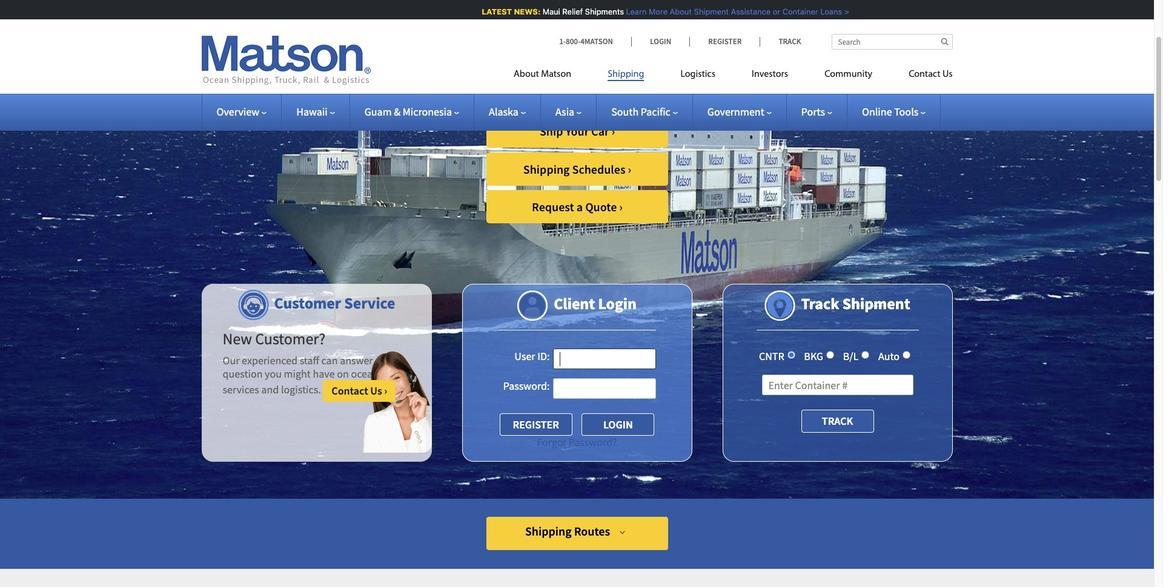 Task type: vqa. For each thing, say whether or not it's contained in the screenshot.
Quote
yes



Task type: locate. For each thing, give the bounding box(es) containing it.
micronesia
[[403, 105, 452, 119]]

1 vertical spatial shipment
[[843, 294, 911, 314]]

login
[[650, 36, 672, 47], [598, 294, 637, 314]]

register link
[[690, 36, 760, 47], [500, 414, 573, 437]]

shipping up south
[[608, 70, 645, 79]]

contact inside top menu navigation
[[909, 70, 941, 79]]

0 vertical spatial about
[[668, 7, 690, 16]]

alaska
[[489, 105, 519, 119]]

register down learn more about shipment assistance or container loans > link
[[709, 36, 742, 47]]

1 horizontal spatial contact
[[909, 70, 941, 79]]

online tools link
[[862, 105, 926, 119]]

experienced
[[242, 354, 298, 368]]

1 horizontal spatial about
[[668, 7, 690, 16]]

leading
[[471, 0, 614, 45]]

1-800-4matson
[[560, 36, 613, 47]]

about inside top menu navigation
[[514, 70, 539, 79]]

0 vertical spatial us
[[943, 70, 953, 79]]

shipment left the assistance
[[692, 7, 727, 16]]

you
[[265, 367, 282, 381]]

tools
[[895, 105, 919, 119]]

1 vertical spatial about
[[514, 70, 539, 79]]

BKG radio
[[827, 352, 835, 359]]

register link down learn more about shipment assistance or container loans > link
[[690, 36, 760, 47]]

1 vertical spatial register
[[513, 418, 559, 432]]

register up forgot
[[513, 418, 559, 432]]

contact us › link
[[323, 381, 396, 402]]

2 vertical spatial track
[[822, 415, 854, 429]]

track up bkg radio
[[802, 294, 840, 314]]

contact us
[[909, 70, 953, 79]]

and
[[493, 33, 566, 88]]

track down container
[[779, 36, 802, 47]]

have
[[313, 367, 335, 381]]

or
[[771, 7, 779, 16]]

shipping inside shipping link
[[608, 70, 645, 79]]

1 horizontal spatial register
[[709, 36, 742, 47]]

guam & micronesia link
[[365, 105, 459, 119]]

contact down on
[[332, 385, 368, 398]]

about matson
[[514, 70, 572, 79]]

0 horizontal spatial us
[[370, 385, 382, 398]]

1 vertical spatial contact
[[332, 385, 368, 398]]

client
[[554, 294, 595, 314]]

0 vertical spatial register
[[709, 36, 742, 47]]

investors
[[752, 70, 789, 79]]

0 horizontal spatial register link
[[500, 414, 573, 437]]

0 horizontal spatial about
[[514, 70, 539, 79]]

us inside top menu navigation
[[943, 70, 953, 79]]

800-
[[566, 36, 581, 47]]

hawaii
[[297, 105, 328, 119]]

asia
[[556, 105, 575, 119]]

maui
[[541, 7, 559, 16]]

image of smiling customer service agent ready to help. image
[[363, 352, 432, 453]]

›
[[612, 124, 615, 139], [628, 162, 632, 177], [620, 199, 623, 215], [384, 385, 388, 398]]

1 vertical spatial track
[[802, 294, 840, 314]]

customer?
[[255, 329, 326, 349]]

0 horizontal spatial contact
[[332, 385, 368, 398]]

0 horizontal spatial login
[[598, 294, 637, 314]]

track
[[779, 36, 802, 47], [802, 294, 840, 314], [822, 415, 854, 429]]

› down any
[[384, 385, 388, 398]]

south pacific link
[[612, 105, 678, 119]]

>
[[843, 7, 848, 16]]

on
[[337, 367, 349, 381]]

reliability
[[575, 33, 763, 88]]

Enter Container # text field
[[762, 375, 914, 396]]

shipment
[[692, 7, 727, 16], [843, 294, 911, 314]]

0 vertical spatial shipment
[[692, 7, 727, 16]]

pacific
[[641, 105, 671, 119]]

online tools
[[862, 105, 919, 119]]

cntr
[[759, 350, 785, 364]]

contact up tools
[[909, 70, 941, 79]]

overview
[[217, 105, 260, 119]]

us down ocean
[[370, 385, 382, 398]]

contact
[[909, 70, 941, 79], [332, 385, 368, 398]]

b/l
[[844, 350, 859, 364]]

contact us link
[[891, 64, 953, 88]]

track down enter container # text box
[[822, 415, 854, 429]]

ports
[[802, 105, 826, 119]]

register link down password:
[[500, 414, 573, 437]]

2 vertical spatial shipping
[[525, 524, 572, 539]]

matson
[[541, 70, 572, 79]]

0 vertical spatial shipping
[[608, 70, 645, 79]]

shipping for shipping routes
[[525, 524, 572, 539]]

logistics.
[[281, 383, 321, 397]]

latest
[[480, 7, 510, 16]]

0 vertical spatial contact
[[909, 70, 941, 79]]

0 vertical spatial register link
[[690, 36, 760, 47]]

login down latest news: maui relief shipments learn more about shipment assistance or container loans >
[[650, 36, 672, 47]]

1 horizontal spatial us
[[943, 70, 953, 79]]

id:
[[538, 350, 550, 364]]

1 vertical spatial shipping
[[524, 162, 570, 177]]

request
[[532, 199, 574, 215]]

us down search image
[[943, 70, 953, 79]]

1 horizontal spatial register link
[[690, 36, 760, 47]]

top menu navigation
[[514, 64, 953, 88]]

track inside track button
[[822, 415, 854, 429]]

about
[[668, 7, 690, 16], [514, 70, 539, 79]]

shipping inside shipping routes link
[[525, 524, 572, 539]]

government
[[708, 105, 765, 119]]

request a quote ›
[[532, 199, 623, 215]]

shipping schedules › link
[[487, 153, 669, 186]]

customer
[[274, 293, 341, 313]]

guam & micronesia
[[365, 105, 452, 119]]

more
[[647, 7, 666, 16]]

community link
[[807, 64, 891, 88]]

None button
[[582, 414, 655, 437]]

staff
[[300, 354, 319, 368]]

assistance
[[729, 7, 769, 16]]

forgot password?
[[537, 436, 617, 450]]

forgot
[[537, 436, 567, 450]]

us
[[943, 70, 953, 79], [370, 385, 382, 398]]

about left matson
[[514, 70, 539, 79]]

shipping left routes
[[525, 524, 572, 539]]

about right more at the right
[[668, 7, 690, 16]]

› right car
[[612, 124, 615, 139]]

contact us ›
[[332, 385, 388, 398]]

shipment up b/l option
[[843, 294, 911, 314]]

shipping for shipping
[[608, 70, 645, 79]]

about matson link
[[514, 64, 590, 88]]

1 vertical spatial us
[[370, 385, 382, 398]]

User ID: text field
[[553, 349, 656, 370]]

Search search field
[[832, 34, 953, 50]]

shipping
[[608, 70, 645, 79], [524, 162, 570, 177], [525, 524, 572, 539]]

resources
[[299, 33, 484, 88]]

us for contact us
[[943, 70, 953, 79]]

learn
[[625, 7, 645, 16]]

› right quote
[[620, 199, 623, 215]]

shipping routes
[[525, 524, 610, 539]]

login right client
[[598, 294, 637, 314]]

1 horizontal spatial login
[[650, 36, 672, 47]]

CNTR radio
[[788, 352, 796, 359]]

None search field
[[832, 34, 953, 50]]

main content
[[0, 570, 1155, 588]]

shipping up the request
[[524, 162, 570, 177]]

0 vertical spatial track
[[779, 36, 802, 47]]

blue matson logo with ocean, shipping, truck, rail and logistics written beneath it. image
[[202, 36, 371, 85]]

register
[[709, 36, 742, 47], [513, 418, 559, 432]]

track link
[[760, 36, 802, 47]]

shipping inside shipping schedules › link
[[524, 162, 570, 177]]

shipping for shipping schedules ›
[[524, 162, 570, 177]]



Task type: describe. For each thing, give the bounding box(es) containing it.
&
[[394, 105, 401, 119]]

auto
[[879, 350, 900, 364]]

0 vertical spatial login
[[650, 36, 672, 47]]

shipping link
[[590, 64, 663, 88]]

request a quote › link
[[487, 190, 669, 224]]

1 horizontal spatial shipment
[[843, 294, 911, 314]]

overview link
[[217, 105, 267, 119]]

new
[[223, 329, 252, 349]]

track for track button
[[822, 415, 854, 429]]

4matson
[[581, 36, 613, 47]]

ports link
[[802, 105, 833, 119]]

logistics link
[[663, 64, 734, 88]]

community
[[825, 70, 873, 79]]

bkg
[[805, 350, 824, 364]]

B/L radio
[[862, 352, 870, 359]]

search image
[[942, 38, 949, 45]]

password:
[[504, 379, 550, 393]]

guam
[[365, 105, 392, 119]]

service
[[344, 293, 395, 313]]

1-800-4matson link
[[560, 36, 632, 47]]

shipping routes link
[[486, 518, 668, 551]]

loans
[[819, 7, 841, 16]]

latest news: maui relief shipments learn more about shipment assistance or container loans >
[[480, 7, 848, 16]]

us for contact us ›
[[370, 385, 382, 398]]

password?
[[569, 436, 617, 450]]

relief
[[561, 7, 581, 16]]

alaska link
[[489, 105, 526, 119]]

contact for contact us ›
[[332, 385, 368, 398]]

› inside 'link'
[[620, 199, 623, 215]]

industry leading expertise, resources and reliability
[[299, 0, 815, 88]]

1 vertical spatial register link
[[500, 414, 573, 437]]

ship your car ›
[[540, 124, 615, 139]]

track for track shipment
[[802, 294, 840, 314]]

1-
[[560, 36, 566, 47]]

new customer?
[[223, 329, 326, 349]]

question
[[223, 367, 263, 381]]

investors link
[[734, 64, 807, 88]]

south
[[612, 105, 639, 119]]

our
[[223, 354, 240, 368]]

0 horizontal spatial register
[[513, 418, 559, 432]]

any
[[375, 354, 392, 368]]

might
[[284, 367, 311, 381]]

user
[[515, 350, 536, 364]]

car
[[592, 124, 609, 139]]

track shipment
[[802, 294, 911, 314]]

answer
[[340, 354, 373, 368]]

online
[[862, 105, 893, 119]]

quote
[[586, 199, 617, 215]]

expertise,
[[622, 0, 815, 45]]

container
[[781, 7, 817, 16]]

Auto radio
[[903, 352, 911, 359]]

ship your car › link
[[487, 115, 669, 148]]

Password: password field
[[553, 379, 656, 399]]

0 horizontal spatial shipment
[[692, 7, 727, 16]]

user id:
[[515, 350, 550, 364]]

logistics
[[681, 70, 716, 79]]

hawaii link
[[297, 105, 335, 119]]

login link
[[632, 36, 690, 47]]

contact for contact us
[[909, 70, 941, 79]]

government link
[[708, 105, 772, 119]]

ship
[[540, 124, 563, 139]]

can
[[322, 354, 338, 368]]

south pacific
[[612, 105, 671, 119]]

track button
[[802, 411, 874, 433]]

your
[[566, 124, 589, 139]]

asia link
[[556, 105, 582, 119]]

schedules
[[572, 162, 626, 177]]

a
[[577, 199, 583, 215]]

news:
[[512, 7, 539, 16]]

learn more about shipment assistance or container loans > link
[[625, 7, 848, 16]]

› right schedules at top
[[628, 162, 632, 177]]

services and
[[223, 383, 279, 397]]

1 vertical spatial login
[[598, 294, 637, 314]]

ocean
[[351, 367, 379, 381]]

track for track link
[[779, 36, 802, 47]]

industry
[[299, 0, 462, 45]]

forgot password? link
[[537, 436, 617, 450]]

our experienced staff can answer any question you might have on ocean services and logistics.
[[223, 354, 392, 397]]



